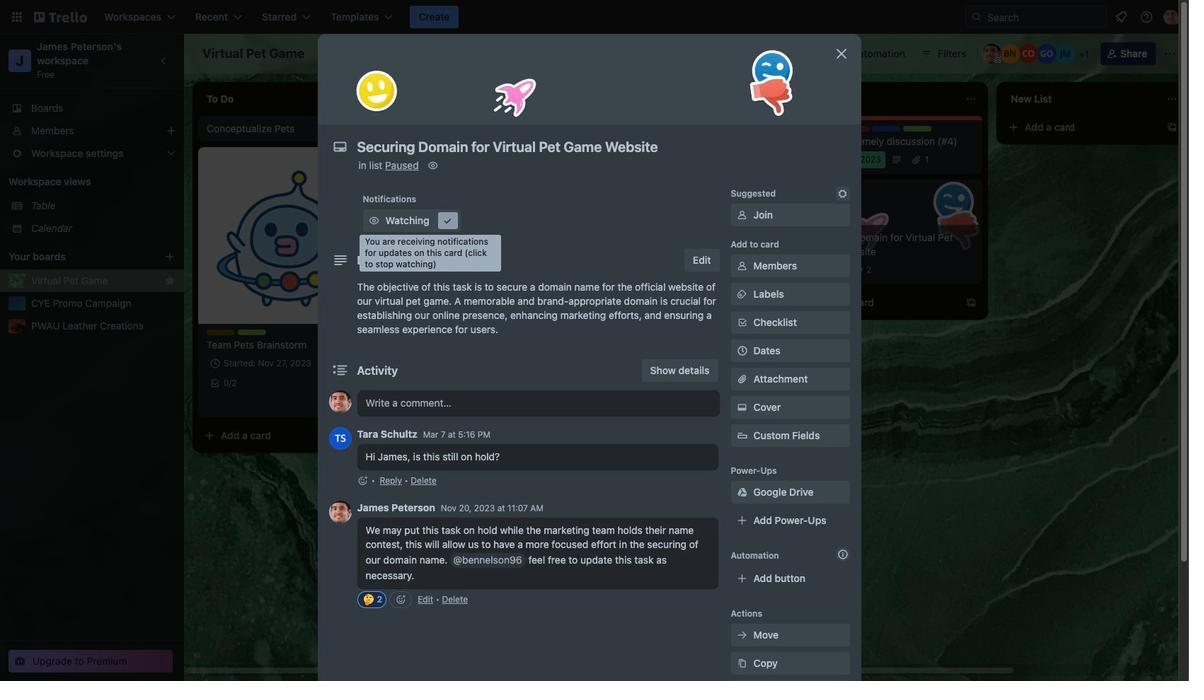 Task type: locate. For each thing, give the bounding box(es) containing it.
1 horizontal spatial james peterson (jamespeterson93) image
[[982, 44, 1002, 64]]

jeremy miller (jeremymiller198) image
[[1055, 44, 1075, 64]]

2 vertical spatial create from template… image
[[362, 430, 374, 442]]

laugh image
[[747, 46, 798, 96]]

create from template… image
[[1167, 122, 1178, 133]]

your boards with 3 items element
[[8, 248, 143, 265]]

sm image
[[426, 159, 440, 173], [836, 187, 850, 201], [441, 214, 455, 228], [735, 259, 749, 273], [735, 287, 749, 302], [735, 401, 749, 415], [735, 629, 749, 643]]

color: bold lime, title: none image
[[903, 126, 932, 132]]

0 vertical spatial create from template… image
[[564, 122, 575, 133]]

None checkbox
[[810, 152, 885, 168]]

1 horizontal spatial create from template… image
[[564, 122, 575, 133]]

add board image
[[164, 251, 176, 263]]

create from template… image
[[564, 122, 575, 133], [966, 297, 977, 309], [362, 430, 374, 442]]

Write a comment text field
[[357, 391, 720, 416]]

workspace navigation collapse icon image
[[154, 51, 174, 71]]

1 vertical spatial james peterson (jamespeterson93) image
[[329, 501, 352, 524]]

2 horizontal spatial james peterson (jamespeterson93) image
[[1164, 8, 1181, 25]]

0 notifications image
[[1113, 8, 1130, 25]]

0 horizontal spatial james peterson (jamespeterson93) image
[[357, 395, 374, 412]]

add reaction image
[[357, 474, 368, 488]]

rocketship image
[[488, 71, 539, 122]]

sm image
[[735, 208, 749, 222], [367, 214, 381, 228], [735, 657, 749, 671]]

james peterson (jamespeterson93) image
[[329, 391, 352, 413], [329, 501, 352, 524]]

1 vertical spatial james peterson (jamespeterson93) image
[[982, 44, 1002, 64]]

None text field
[[350, 135, 817, 160]]

color: bold lime, title: "team task" element
[[238, 330, 266, 336]]

1 vertical spatial create from template… image
[[966, 297, 977, 309]]

james peterson (jamespeterson93) image
[[1164, 8, 1181, 25], [982, 44, 1002, 64], [357, 395, 374, 412]]

0 vertical spatial james peterson (jamespeterson93) image
[[329, 391, 352, 413]]

0 horizontal spatial create from template… image
[[362, 430, 374, 442]]



Task type: describe. For each thing, give the bounding box(es) containing it.
tara schultz (taraschultz7) image
[[329, 428, 352, 450]]

add reaction image
[[390, 592, 412, 609]]

0 vertical spatial james peterson (jamespeterson93) image
[[1164, 8, 1181, 25]]

1 james peterson (jamespeterson93) image from the top
[[329, 391, 352, 413]]

color: yellow, title: none image
[[207, 330, 235, 336]]

2 horizontal spatial create from template… image
[[966, 297, 977, 309]]

gary orlando (garyorlando) image
[[1037, 44, 1057, 64]]

open information menu image
[[1140, 10, 1154, 24]]

show menu image
[[1163, 47, 1177, 61]]

star or unstar board image
[[320, 48, 332, 59]]

primary element
[[0, 0, 1189, 34]]

close dialog image
[[833, 45, 850, 62]]

2 james peterson (jamespeterson93) image from the top
[[329, 501, 352, 524]]

christina overa (christinaovera) image
[[1019, 44, 1038, 64]]

starred icon image
[[164, 275, 176, 287]]

ben nelson (bennelson96) image
[[1000, 44, 1020, 64]]

2 vertical spatial james peterson (jamespeterson93) image
[[357, 395, 374, 412]]

color: red, title: "blocker" element
[[841, 126, 869, 132]]

color: blue, title: "fyi" element
[[872, 126, 901, 132]]

search image
[[971, 11, 983, 23]]

Board name text field
[[195, 42, 312, 65]]

smile image
[[351, 65, 403, 117]]

thumbsdown image
[[747, 71, 798, 122]]

Search field
[[966, 6, 1107, 28]]



Task type: vqa. For each thing, say whether or not it's contained in the screenshot.
the topmost James Peterson (jamespeterson93) icon
yes



